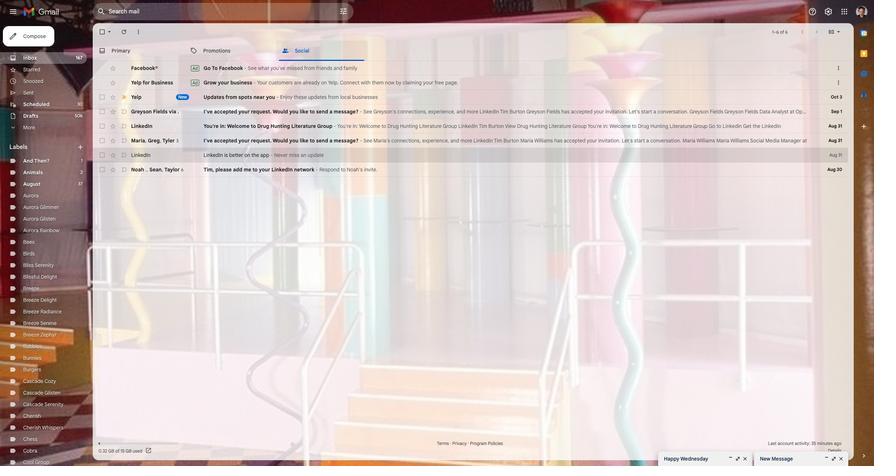 Task type: vqa. For each thing, say whether or not it's contained in the screenshot.


Task type: locate. For each thing, give the bounding box(es) containing it.
1 horizontal spatial 1
[[773, 29, 774, 35]]

new up .
[[178, 94, 187, 100]]

see down businesses at the left top of page
[[364, 108, 372, 115]]

now
[[385, 79, 395, 86]]

like down these
[[300, 108, 309, 115]]

sep 1
[[832, 109, 843, 114]]

from left 'local'
[[328, 94, 339, 100]]

close image right pop out image at bottom
[[743, 456, 748, 462]]

1 horizontal spatial ·
[[468, 441, 469, 446]]

are
[[294, 79, 302, 86]]

on right better
[[245, 152, 250, 158]]

2 gb from the left
[[126, 448, 132, 454]]

delight for blissful delight
[[41, 274, 57, 280]]

0 vertical spatial burton
[[510, 108, 526, 115]]

2 vertical spatial 1
[[81, 158, 83, 163]]

new inside yelp "cell"
[[178, 94, 187, 100]]

blissful
[[23, 274, 40, 280]]

breeze down blissful in the bottom left of the page
[[23, 285, 39, 292]]

0 horizontal spatial gb
[[108, 448, 114, 454]]

0 vertical spatial has
[[562, 108, 570, 115]]

ad for go
[[193, 65, 198, 71]]

delight down the bliss serenity "link"
[[41, 274, 57, 280]]

2 horizontal spatial you're
[[588, 123, 602, 129]]

burton
[[510, 108, 526, 115], [489, 123, 504, 129], [504, 137, 519, 144]]

connections,
[[398, 108, 427, 115], [392, 137, 421, 144]]

0 horizontal spatial at
[[790, 108, 795, 115]]

4 breeze from the top
[[23, 320, 39, 327]]

1 inside "labels" navigation
[[81, 158, 83, 163]]

message? down 'local'
[[334, 108, 359, 115]]

1 vertical spatial invitation.
[[599, 137, 621, 144]]

cascade
[[23, 378, 43, 385], [23, 390, 43, 396], [23, 401, 43, 408]]

Search mail text field
[[109, 8, 319, 15]]

11 ͏‌ from the left
[[391, 94, 392, 100]]

minimize image left pop out icon
[[824, 456, 830, 462]]

48 ͏‌ from the left
[[439, 94, 440, 100]]

cell
[[817, 65, 835, 72], [817, 79, 835, 86]]

2 horizontal spatial 1
[[841, 109, 843, 114]]

2 row from the top
[[93, 75, 848, 90]]

2 vertical spatial see
[[364, 137, 372, 144]]

near
[[254, 94, 265, 100]]

cascade for cascade glisten
[[23, 390, 43, 396]]

0 vertical spatial start
[[642, 108, 652, 115]]

yelp down yelp for business
[[131, 94, 142, 100]]

None checkbox
[[99, 108, 106, 115], [99, 123, 106, 130], [99, 166, 106, 173], [99, 108, 106, 115], [99, 123, 106, 130], [99, 166, 106, 173]]

conversation. for maria
[[651, 137, 682, 144]]

account
[[778, 441, 794, 446]]

burton left view
[[489, 123, 504, 129]]

more for greyson
[[467, 108, 479, 115]]

- right facebook on the left top of page
[[244, 65, 247, 71]]

breeze up the breeze serene link
[[23, 308, 39, 315]]

1 row from the top
[[93, 61, 848, 75]]

minutes
[[818, 441, 833, 446]]

yelp
[[131, 79, 142, 86], [131, 94, 142, 100]]

minimize image for happy wednesday
[[728, 456, 734, 462]]

1 vertical spatial like
[[300, 137, 309, 144]]

1 horizontal spatial on
[[321, 79, 327, 86]]

1 horizontal spatial close image
[[839, 456, 845, 462]]

glisten for cascade glisten
[[45, 390, 61, 396]]

3 fields from the left
[[710, 108, 724, 115]]

1 minimize image from the left
[[728, 456, 734, 462]]

business
[[151, 79, 173, 86]]

main menu image
[[9, 7, 17, 16]]

1 horizontal spatial you're
[[338, 123, 352, 129]]

breeze up bubbles link
[[23, 332, 39, 338]]

1 horizontal spatial welcome
[[359, 123, 380, 129]]

from up the already
[[304, 65, 315, 71]]

8 ͏‌ from the left
[[387, 94, 388, 100]]

cascade up "cherish" link
[[23, 401, 43, 408]]

6 row from the top
[[93, 133, 848, 148]]

like for see greyson's connections, experience, and more linkedin tim burton greyson fields has accepted your invitation. let's start a conversation. greyson fields greyson fields data analyst at openai
[[300, 108, 309, 115]]

1 yelp from the top
[[131, 79, 142, 86]]

1 vertical spatial has
[[555, 137, 563, 144]]

start for maria
[[635, 137, 645, 144]]

3 hunting from the left
[[530, 123, 548, 129]]

support image
[[809, 7, 817, 16]]

glisten for aurora glisten
[[40, 216, 56, 222]]

cherish up cherish whispers link on the bottom
[[23, 413, 41, 419]]

social left media
[[751, 137, 765, 144]]

1 horizontal spatial 30
[[837, 167, 843, 172]]

close image
[[743, 456, 748, 462], [839, 456, 845, 462]]

0 horizontal spatial 30
[[77, 101, 83, 107]]

0 horizontal spatial of
[[115, 448, 119, 454]]

more down the you're in: welcome to drug hunting literature group - you're in: welcome to drug hunting literature group linkedin tim burton view drug hunting literature group you're in: welcome to drug hunting literature group go to linkedin get the linkedin
[[461, 137, 473, 144]]

gb right 15
[[126, 448, 132, 454]]

1 horizontal spatial new
[[760, 456, 771, 462]]

businesses
[[352, 94, 378, 100]]

conversation.
[[658, 108, 689, 115], [651, 137, 682, 144]]

1 vertical spatial message?
[[334, 137, 359, 144]]

31 for you're in: welcome to drug hunting literature group - you're in: welcome to drug hunting literature group linkedin tim burton view drug hunting literature group you're in: welcome to drug hunting literature group go to linkedin get the linkedin
[[838, 123, 843, 129]]

0 vertical spatial go
[[204, 65, 211, 71]]

8 row from the top
[[93, 162, 848, 177]]

breeze serene link
[[23, 320, 57, 327]]

you up miss
[[290, 137, 299, 144]]

let's
[[629, 108, 640, 115], [622, 137, 633, 144]]

4 ͏‌ from the left
[[382, 94, 383, 100]]

bunnies link
[[23, 355, 42, 361]]

you right the near
[[266, 94, 275, 100]]

grow your business - your customers are already on yelp. connect with them now by claiming your free page.
[[204, 79, 458, 86]]

1 vertical spatial send
[[316, 137, 328, 144]]

3 cascade from the top
[[23, 401, 43, 408]]

0 vertical spatial 3
[[840, 94, 843, 100]]

0 vertical spatial aug 31
[[829, 123, 843, 129]]

5 ͏‌ from the left
[[383, 94, 385, 100]]

1 literature from the left
[[291, 123, 316, 129]]

-
[[244, 65, 247, 71], [254, 79, 256, 86], [277, 94, 279, 100], [360, 108, 362, 115], [334, 123, 336, 129], [360, 137, 362, 144], [271, 152, 273, 158], [316, 166, 318, 173]]

breeze serene
[[23, 320, 57, 327]]

fields
[[153, 108, 168, 115], [547, 108, 560, 115], [710, 108, 724, 115], [745, 108, 759, 115]]

aurora glisten
[[23, 216, 56, 222]]

message
[[772, 456, 793, 462]]

group inside "labels" navigation
[[35, 459, 49, 466]]

1 vertical spatial see
[[364, 108, 372, 115]]

0 vertical spatial the
[[753, 123, 761, 129]]

connections, right maria's
[[392, 137, 421, 144]]

see for see greyson's connections, experience, and more linkedin tim burton greyson fields has accepted your invitation. let's start a conversation. greyson fields greyson fields data analyst at openai
[[364, 108, 372, 115]]

͏
[[324, 152, 325, 158], [325, 152, 327, 158], [327, 152, 328, 158], [328, 152, 329, 158], [329, 152, 331, 158], [331, 152, 332, 158], [332, 152, 333, 158], [333, 152, 334, 158], [334, 152, 336, 158], [336, 152, 337, 158], [337, 152, 338, 158], [338, 152, 340, 158], [340, 152, 341, 158], [341, 152, 342, 158], [342, 152, 344, 158], [344, 152, 345, 158], [345, 152, 346, 158], [346, 152, 347, 158], [347, 152, 349, 158], [349, 152, 350, 158], [350, 152, 351, 158], [351, 152, 353, 158], [353, 152, 354, 158], [354, 152, 355, 158], [355, 152, 357, 158], [357, 152, 358, 158], [358, 152, 359, 158], [359, 152, 360, 158], [360, 152, 362, 158], [362, 152, 363, 158], [363, 152, 364, 158], [364, 152, 366, 158], [366, 152, 367, 158], [367, 152, 368, 158], [368, 152, 370, 158], [370, 152, 371, 158], [371, 152, 372, 158], [372, 152, 373, 158], [373, 152, 375, 158], [375, 152, 376, 158], [376, 152, 377, 158], [377, 152, 379, 158], [379, 152, 380, 158], [380, 152, 381, 158], [381, 152, 383, 158], [383, 152, 384, 158], [384, 152, 385, 158], [385, 152, 386, 158], [386, 152, 388, 158], [388, 152, 389, 158], [389, 152, 390, 158], [390, 152, 392, 158], [392, 152, 393, 158], [393, 152, 394, 158], [394, 152, 396, 158], [396, 152, 397, 158], [397, 152, 398, 158], [398, 152, 399, 158], [399, 152, 401, 158], [401, 152, 402, 158], [402, 152, 403, 158], [403, 152, 405, 158], [405, 152, 406, 158], [406, 152, 407, 158], [407, 152, 409, 158], [409, 152, 410, 158], [410, 152, 411, 158], [411, 152, 412, 158], [412, 152, 414, 158], [414, 152, 415, 158], [415, 152, 416, 158], [416, 152, 418, 158], [418, 152, 419, 158], [419, 152, 420, 158], [420, 152, 422, 158], [422, 152, 423, 158], [423, 152, 424, 158], [424, 152, 425, 158], [425, 152, 427, 158], [427, 152, 428, 158], [428, 152, 429, 158], [429, 152, 431, 158], [431, 152, 432, 158], [432, 152, 433, 158], [433, 152, 435, 158], [435, 152, 436, 158], [436, 152, 437, 158], [437, 152, 438, 158], [438, 152, 440, 158], [440, 152, 441, 158], [378, 166, 379, 173], [379, 166, 380, 173], [380, 166, 382, 173], [382, 166, 383, 173], [383, 166, 384, 173], [384, 166, 385, 173], [385, 166, 387, 173], [387, 166, 388, 173], [388, 166, 389, 173], [389, 166, 391, 173], [391, 166, 392, 173], [392, 166, 393, 173], [393, 166, 395, 173], [395, 166, 396, 173], [396, 166, 397, 173], [397, 166, 398, 173], [398, 166, 400, 173], [400, 166, 401, 173], [401, 166, 402, 173], [402, 166, 404, 173], [404, 166, 405, 173], [405, 166, 406, 173], [406, 166, 408, 173], [408, 166, 409, 173], [409, 166, 410, 173], [410, 166, 411, 173], [411, 166, 413, 173], [413, 166, 414, 173], [414, 166, 415, 173], [415, 166, 417, 173], [417, 166, 418, 173], [418, 166, 419, 173], [419, 166, 421, 173], [421, 166, 422, 173], [422, 166, 423, 173], [423, 166, 424, 173], [424, 166, 426, 173], [426, 166, 427, 173], [427, 166, 428, 173], [428, 166, 430, 173], [430, 166, 431, 173], [431, 166, 432, 173], [432, 166, 434, 173], [434, 166, 435, 173], [435, 166, 436, 173], [436, 166, 437, 173], [437, 166, 439, 173], [439, 166, 440, 173], [440, 166, 441, 173], [441, 166, 443, 173], [443, 166, 444, 173], [444, 166, 445, 173], [445, 166, 447, 173], [447, 166, 448, 173], [448, 166, 449, 173], [449, 166, 450, 173], [450, 166, 452, 173], [452, 166, 453, 173], [453, 166, 454, 173], [454, 166, 456, 173], [456, 166, 457, 173], [457, 166, 458, 173], [458, 166, 460, 173], [460, 166, 461, 173], [461, 166, 462, 173], [462, 166, 463, 173], [463, 166, 465, 173], [465, 166, 466, 173], [466, 166, 467, 173], [467, 166, 469, 173], [469, 166, 470, 173], [470, 166, 471, 173], [471, 166, 473, 173], [473, 166, 474, 173], [474, 166, 475, 173], [475, 166, 476, 173], [476, 166, 478, 173], [478, 166, 479, 173], [479, 166, 480, 173], [480, 166, 482, 173], [482, 166, 483, 173], [483, 166, 484, 173], [484, 166, 486, 173], [486, 166, 487, 173], [487, 166, 488, 173], [488, 166, 489, 173]]

1 vertical spatial i've
[[204, 137, 213, 144]]

6 inside the noah .. sean , taylor 6
[[181, 167, 184, 172]]

serenity up blissful delight
[[35, 262, 54, 269]]

1 vertical spatial go
[[709, 123, 716, 129]]

, left taylor
[[162, 166, 163, 173]]

close image right pop out icon
[[839, 456, 845, 462]]

and for maria's
[[451, 137, 459, 144]]

1 vertical spatial let's
[[622, 137, 633, 144]]

· right privacy
[[468, 441, 469, 446]]

0 vertical spatial experience,
[[429, 108, 456, 115]]

1 vertical spatial new
[[760, 456, 771, 462]]

2 vertical spatial 31
[[839, 152, 843, 158]]

0 horizontal spatial 3
[[176, 138, 179, 143]]

animals
[[23, 169, 43, 176]]

5 breeze from the top
[[23, 332, 39, 338]]

you down these
[[290, 108, 299, 115]]

0 vertical spatial would
[[273, 108, 288, 115]]

connections, for greyson's
[[398, 108, 427, 115]]

message? up the linkedin is better on the app - never miss an update ͏ ͏ ͏ ͏ ͏ ͏ ͏ ͏ ͏ ͏ ͏ ͏ ͏ ͏ ͏ ͏ ͏ ͏ ͏ ͏ ͏ ͏ ͏ ͏ ͏ ͏ ͏ ͏ ͏ ͏ ͏ ͏ ͏ ͏ ͏ ͏ ͏ ͏ ͏ ͏ ͏ ͏ ͏ ͏ ͏ ͏ ͏ ͏ ͏ ͏ ͏ ͏ ͏ ͏ ͏ ͏ ͏ ͏ ͏ ͏ ͏ ͏ ͏ ͏ ͏ ͏ ͏ ͏ ͏ ͏ ͏ ͏ ͏ ͏ ͏ ͏ ͏ ͏ ͏ ͏ ͏ ͏ ͏ ͏ ͏ ͏ ͏ ͏ ͏ ͏
[[334, 137, 359, 144]]

more
[[467, 108, 479, 115], [461, 137, 473, 144]]

aurora down aurora link
[[23, 204, 39, 211]]

0 vertical spatial more
[[467, 108, 479, 115]]

cascade down the burgers link
[[23, 378, 43, 385]]

40 ͏‌ from the left
[[429, 94, 430, 100]]

53 ͏‌ from the left
[[446, 94, 447, 100]]

happy wednesday
[[664, 456, 709, 462]]

- left maria's
[[360, 137, 362, 144]]

analyst
[[772, 108, 789, 115]]

2 you're from the left
[[338, 123, 352, 129]]

see left the what
[[248, 65, 257, 71]]

0 vertical spatial like
[[300, 108, 309, 115]]

bunnies
[[23, 355, 42, 361]]

0 vertical spatial conversation.
[[658, 108, 689, 115]]

2 horizontal spatial in:
[[603, 123, 609, 129]]

4 greyson from the left
[[725, 108, 744, 115]]

1 horizontal spatial go
[[709, 123, 716, 129]]

2 message? from the top
[[334, 137, 359, 144]]

5 row from the top
[[93, 119, 848, 133]]

1 vertical spatial ad
[[193, 80, 198, 85]]

more up the you're in: welcome to drug hunting literature group - you're in: welcome to drug hunting literature group linkedin tim burton view drug hunting literature group you're in: welcome to drug hunting literature group go to linkedin get the linkedin
[[467, 108, 479, 115]]

0 horizontal spatial in:
[[220, 123, 226, 129]]

main content
[[93, 23, 854, 460]]

, left tyler
[[160, 137, 161, 144]]

2 · from the left
[[468, 441, 469, 446]]

breeze down breeze link
[[23, 297, 39, 303]]

2 would from the top
[[273, 137, 288, 144]]

breeze zephyr link
[[23, 332, 57, 338]]

32 ͏‌ from the left
[[418, 94, 420, 100]]

social inside tab
[[295, 47, 310, 54]]

radiance
[[40, 308, 62, 315]]

4 aurora from the top
[[23, 227, 39, 234]]

0 vertical spatial 30
[[77, 101, 83, 107]]

21 ͏‌ from the left
[[404, 94, 405, 100]]

1 vertical spatial cherish
[[23, 424, 41, 431]]

aurora up bees link
[[23, 227, 39, 234]]

tab list
[[854, 23, 875, 440], [93, 41, 854, 61]]

0 horizontal spatial on
[[245, 152, 250, 158]]

from
[[304, 65, 315, 71], [226, 94, 237, 100], [328, 94, 339, 100]]

aug for never miss an update ͏ ͏ ͏ ͏ ͏ ͏ ͏ ͏ ͏ ͏ ͏ ͏ ͏ ͏ ͏ ͏ ͏ ͏ ͏ ͏ ͏ ͏ ͏ ͏ ͏ ͏ ͏ ͏ ͏ ͏ ͏ ͏ ͏ ͏ ͏ ͏ ͏ ͏ ͏ ͏ ͏ ͏ ͏ ͏ ͏ ͏ ͏ ͏ ͏ ͏ ͏ ͏ ͏ ͏ ͏ ͏ ͏ ͏ ͏ ͏ ͏ ͏ ͏ ͏ ͏ ͏ ͏ ͏ ͏ ͏ ͏ ͏ ͏ ͏ ͏ ͏ ͏ ͏ ͏ ͏ ͏ ͏ ͏ ͏ ͏ ͏ ͏ ͏ ͏ ͏
[[830, 152, 838, 158]]

1 vertical spatial request.
[[251, 137, 272, 144]]

0 horizontal spatial you're
[[204, 123, 219, 129]]

2 like from the top
[[300, 137, 309, 144]]

1 vertical spatial at
[[803, 137, 808, 144]]

close image for happy wednesday
[[743, 456, 748, 462]]

grow
[[204, 79, 217, 86]]

would up never
[[273, 137, 288, 144]]

0 horizontal spatial welcome
[[227, 123, 250, 129]]

7 ͏‌ from the left
[[386, 94, 387, 100]]

glisten down the glimmer
[[40, 216, 56, 222]]

i've
[[204, 108, 213, 115], [204, 137, 213, 144]]

1 vertical spatial tim
[[479, 123, 487, 129]]

tim, please add me to your linkedin network - respond to noah's invite. ͏ ͏ ͏ ͏ ͏ ͏ ͏ ͏ ͏ ͏ ͏ ͏ ͏ ͏ ͏ ͏ ͏ ͏ ͏ ͏ ͏ ͏ ͏ ͏ ͏ ͏ ͏ ͏ ͏ ͏ ͏ ͏ ͏ ͏ ͏ ͏ ͏ ͏ ͏ ͏ ͏ ͏ ͏ ͏ ͏ ͏ ͏ ͏ ͏ ͏ ͏ ͏ ͏ ͏ ͏ ͏ ͏ ͏ ͏ ͏ ͏ ͏ ͏ ͏ ͏ ͏ ͏ ͏ ͏ ͏ ͏ ͏ ͏ ͏ ͏ ͏ ͏ ͏ ͏ ͏ ͏ ͏ ͏ ͏ ͏ ͏
[[204, 166, 489, 173]]

0 vertical spatial connections,
[[398, 108, 427, 115]]

0 horizontal spatial 6
[[181, 167, 184, 172]]

linkedin
[[480, 108, 499, 115], [131, 123, 153, 129], [459, 123, 478, 129], [762, 123, 781, 129], [474, 137, 493, 144], [131, 152, 151, 158], [204, 152, 223, 158], [272, 166, 293, 173]]

- left respond
[[316, 166, 318, 173]]

0 horizontal spatial 1
[[81, 158, 83, 163]]

- left your
[[254, 79, 256, 86]]

happy
[[664, 456, 680, 462]]

3 breeze from the top
[[23, 308, 39, 315]]

ad for grow
[[193, 80, 198, 85]]

7 row from the top
[[93, 148, 848, 162]]

cool group link
[[23, 459, 49, 466]]

0 horizontal spatial new
[[178, 94, 187, 100]]

last account activity: 35 minutes ago details
[[769, 441, 842, 453]]

breeze delight
[[23, 297, 57, 303]]

tim up "i've accepted your request. would you like to send a message? - see maria's connections, experience, and more linkedin tim burton maria williams has accepted your invitation. let's start a conversation. maria williams maria williams social media manager at"
[[479, 123, 487, 129]]

2 breeze from the top
[[23, 297, 39, 303]]

tim
[[500, 108, 509, 115], [479, 123, 487, 129], [494, 137, 503, 144]]

2 send from the top
[[316, 137, 328, 144]]

at right analyst
[[790, 108, 795, 115]]

2 cascade from the top
[[23, 390, 43, 396]]

rainbow
[[40, 227, 59, 234]]

1 ad from the top
[[193, 65, 198, 71]]

31 for linkedin is better on the app - never miss an update ͏ ͏ ͏ ͏ ͏ ͏ ͏ ͏ ͏ ͏ ͏ ͏ ͏ ͏ ͏ ͏ ͏ ͏ ͏ ͏ ͏ ͏ ͏ ͏ ͏ ͏ ͏ ͏ ͏ ͏ ͏ ͏ ͏ ͏ ͏ ͏ ͏ ͏ ͏ ͏ ͏ ͏ ͏ ͏ ͏ ͏ ͏ ͏ ͏ ͏ ͏ ͏ ͏ ͏ ͏ ͏ ͏ ͏ ͏ ͏ ͏ ͏ ͏ ͏ ͏ ͏ ͏ ͏ ͏ ͏ ͏ ͏ ͏ ͏ ͏ ͏ ͏ ͏ ͏ ͏ ͏ ͏ ͏ ͏ ͏ ͏ ͏ ͏ ͏ ͏
[[839, 152, 843, 158]]

delight up radiance
[[40, 297, 57, 303]]

breeze for breeze zephyr
[[23, 332, 39, 338]]

tim up view
[[500, 108, 509, 115]]

bliss serenity
[[23, 262, 54, 269]]

conversation. for greyson
[[658, 108, 689, 115]]

3 row from the top
[[93, 90, 848, 104]]

4 fields from the left
[[745, 108, 759, 115]]

1 welcome from the left
[[227, 123, 250, 129]]

free
[[435, 79, 444, 86]]

burton for maria
[[504, 137, 519, 144]]

glisten down cozy
[[45, 390, 61, 396]]

of left 15
[[115, 448, 119, 454]]

of right – on the right
[[780, 29, 785, 35]]

connections, right the greyson's
[[398, 108, 427, 115]]

yelp inside yelp "cell"
[[131, 94, 142, 100]]

minimize image for new message
[[824, 456, 830, 462]]

serenity for cascade serenity
[[45, 401, 64, 408]]

a
[[330, 108, 333, 115], [654, 108, 657, 115], [330, 137, 333, 144], [647, 137, 649, 144]]

1 cherish from the top
[[23, 413, 41, 419]]

advanced search options image
[[336, 4, 351, 18]]

29 ͏‌ from the left
[[414, 94, 416, 100]]

minimize image
[[728, 456, 734, 462], [824, 456, 830, 462]]

18 ͏‌ from the left
[[400, 94, 401, 100]]

see left maria's
[[364, 137, 372, 144]]

go left linkedin
[[709, 123, 716, 129]]

1 horizontal spatial from
[[304, 65, 315, 71]]

3 inside maria , greg , tyler 3
[[176, 138, 179, 143]]

you've
[[271, 65, 285, 71]]

3 welcome from the left
[[610, 123, 631, 129]]

more image
[[135, 28, 142, 36]]

delight
[[41, 274, 57, 280], [40, 297, 57, 303]]

31 ͏‌ from the left
[[417, 94, 418, 100]]

row containing maria
[[93, 133, 848, 148]]

3 aurora from the top
[[23, 216, 39, 222]]

1 vertical spatial of
[[115, 448, 119, 454]]

2 literature from the left
[[419, 123, 442, 129]]

i've down updates
[[204, 108, 213, 115]]

0 vertical spatial tim
[[500, 108, 509, 115]]

1 aurora from the top
[[23, 192, 39, 199]]

ad left the grow at the top left
[[193, 80, 198, 85]]

1 vertical spatial glisten
[[45, 390, 61, 396]]

, left greg on the left top of page
[[145, 137, 147, 144]]

on left the yelp.
[[321, 79, 327, 86]]

social up missed
[[295, 47, 310, 54]]

1 vertical spatial cell
[[817, 79, 835, 86]]

aurora for aurora rainbow
[[23, 227, 39, 234]]

2 aurora from the top
[[23, 204, 39, 211]]

1 you're from the left
[[204, 123, 219, 129]]

45 ͏‌ from the left
[[435, 94, 437, 100]]

delight for breeze delight
[[40, 297, 57, 303]]

None search field
[[93, 3, 354, 20]]

search mail image
[[95, 5, 108, 18]]

at right manager
[[803, 137, 808, 144]]

i've up tim, on the left top
[[204, 137, 213, 144]]

go left to
[[204, 65, 211, 71]]

14 ͏‌ from the left
[[395, 94, 396, 100]]

let's for maria
[[622, 137, 633, 144]]

request. down the near
[[251, 108, 272, 115]]

1 horizontal spatial social
[[751, 137, 765, 144]]

new
[[178, 94, 187, 100], [760, 456, 771, 462]]

2 close image from the left
[[839, 456, 845, 462]]

aurora down the august
[[23, 192, 39, 199]]

gb right 0.32
[[108, 448, 114, 454]]

0 vertical spatial yelp
[[131, 79, 142, 86]]

would for i've accepted your request. would you like to send a message? - see maria's connections, experience, and more linkedin tim burton maria williams has accepted your invitation. let's start a conversation. maria williams maria williams social media manager at
[[273, 137, 288, 144]]

35
[[812, 441, 817, 446]]

1 vertical spatial conversation.
[[651, 137, 682, 144]]

more for maria
[[461, 137, 473, 144]]

ago
[[834, 441, 842, 446]]

request. up the app
[[251, 137, 272, 144]]

experience, for greyson's
[[429, 108, 456, 115]]

burton down view
[[504, 137, 519, 144]]

you
[[266, 94, 275, 100], [290, 108, 299, 115], [290, 137, 299, 144]]

new down last
[[760, 456, 771, 462]]

None checkbox
[[99, 28, 106, 36], [99, 94, 106, 101], [99, 137, 106, 144], [99, 152, 106, 159], [99, 28, 106, 36], [99, 94, 106, 101], [99, 137, 106, 144], [99, 152, 106, 159]]

settings image
[[825, 7, 833, 16]]

footer
[[93, 440, 848, 455]]

promotions
[[203, 47, 231, 54]]

1 horizontal spatial of
[[780, 29, 785, 35]]

cascade serenity
[[23, 401, 64, 408]]

cascade glisten link
[[23, 390, 61, 396]]

1 for 1
[[81, 158, 83, 163]]

1 vertical spatial aug 31
[[829, 138, 843, 143]]

1 horizontal spatial in:
[[353, 123, 358, 129]]

ad left to
[[193, 65, 198, 71]]

1 for 1 – 6 of 6
[[773, 29, 774, 35]]

1 hunting from the left
[[271, 123, 290, 129]]

birds link
[[23, 250, 35, 257]]

1 horizontal spatial williams
[[697, 137, 716, 144]]

1 vertical spatial delight
[[40, 297, 57, 303]]

, for greg
[[160, 137, 161, 144]]

snoozed
[[23, 78, 43, 84]]

updates from spots near you - enjoy these updates from local businesses ͏‌ ͏‌ ͏‌ ͏‌ ͏‌ ͏‌ ͏‌ ͏‌ ͏‌ ͏‌ ͏‌ ͏‌ ͏‌ ͏‌ ͏‌ ͏‌ ͏‌ ͏‌ ͏‌ ͏‌ ͏‌ ͏‌ ͏‌ ͏‌ ͏‌ ͏‌ ͏‌ ͏‌ ͏‌ ͏‌ ͏‌ ͏‌ ͏‌ ͏‌ ͏‌ ͏‌ ͏‌ ͏‌ ͏‌ ͏‌ ͏‌ ͏‌ ͏‌ ͏‌ ͏‌ ͏‌ ͏‌ ͏‌ ͏‌ ͏‌ ͏‌ ͏‌ ͏‌
[[204, 94, 447, 100]]

hunting
[[271, 123, 290, 129], [400, 123, 418, 129], [530, 123, 548, 129], [651, 123, 669, 129]]

0 vertical spatial 1
[[773, 29, 774, 35]]

2 vertical spatial aug 31
[[830, 152, 843, 158]]

tim down the you're in: welcome to drug hunting literature group - you're in: welcome to drug hunting literature group linkedin tim burton view drug hunting literature group you're in: welcome to drug hunting literature group go to linkedin get the linkedin
[[494, 137, 503, 144]]

send up the linkedin is better on the app - never miss an update ͏ ͏ ͏ ͏ ͏ ͏ ͏ ͏ ͏ ͏ ͏ ͏ ͏ ͏ ͏ ͏ ͏ ͏ ͏ ͏ ͏ ͏ ͏ ͏ ͏ ͏ ͏ ͏ ͏ ͏ ͏ ͏ ͏ ͏ ͏ ͏ ͏ ͏ ͏ ͏ ͏ ͏ ͏ ͏ ͏ ͏ ͏ ͏ ͏ ͏ ͏ ͏ ͏ ͏ ͏ ͏ ͏ ͏ ͏ ͏ ͏ ͏ ͏ ͏ ͏ ͏ ͏ ͏ ͏ ͏ ͏ ͏ ͏ ͏ ͏ ͏ ͏ ͏ ͏ ͏ ͏ ͏ ͏ ͏ ͏ ͏ ͏ ͏ ͏ ͏
[[316, 137, 328, 144]]

1 vertical spatial serenity
[[45, 401, 64, 408]]

yelp cell
[[131, 94, 204, 101]]

new for new message
[[760, 456, 771, 462]]

yelp left for
[[131, 79, 142, 86]]

has for williams
[[555, 137, 563, 144]]

2 vertical spatial burton
[[504, 137, 519, 144]]

1 vertical spatial cascade
[[23, 390, 43, 396]]

row
[[93, 61, 848, 75], [93, 75, 848, 90], [93, 90, 848, 104], [93, 104, 848, 119], [93, 119, 848, 133], [93, 133, 848, 148], [93, 148, 848, 162], [93, 162, 848, 177]]

0 vertical spatial request.
[[251, 108, 272, 115]]

1 vertical spatial 3
[[176, 138, 179, 143]]

send down updates from spots near you - enjoy these updates from local businesses ͏‌ ͏‌ ͏‌ ͏‌ ͏‌ ͏‌ ͏‌ ͏‌ ͏‌ ͏‌ ͏‌ ͏‌ ͏‌ ͏‌ ͏‌ ͏‌ ͏‌ ͏‌ ͏‌ ͏‌ ͏‌ ͏‌ ͏‌ ͏‌ ͏‌ ͏‌ ͏‌ ͏‌ ͏‌ ͏‌ ͏‌ ͏‌ ͏‌ ͏‌ ͏‌ ͏‌ ͏‌ ͏‌ ͏‌ ͏‌ ͏‌ ͏‌ ͏‌ ͏‌ ͏‌ ͏‌ ͏‌ ͏‌ ͏‌ ͏‌ ͏‌ ͏‌ ͏‌
[[316, 108, 328, 115]]

terms
[[437, 441, 449, 446]]

breeze up the breeze zephyr
[[23, 320, 39, 327]]

37
[[78, 181, 83, 187]]

request. for i've accepted your request. would you like to send a message? - see greyson's connections, experience, and more linkedin tim burton greyson fields has accepted your invitation. let's start a conversation. greyson fields greyson fields data analyst at openai
[[251, 108, 272, 115]]

- right the app
[[271, 152, 273, 158]]

the left the app
[[252, 152, 259, 158]]

0 vertical spatial 31
[[838, 123, 843, 129]]

friends
[[316, 65, 333, 71]]

serenity down cascade glisten link
[[45, 401, 64, 408]]

44 ͏‌ from the left
[[434, 94, 435, 100]]

like up an at the left top of page
[[300, 137, 309, 144]]

cobra
[[23, 448, 37, 454]]

aug 31 for you're in: welcome to drug hunting literature group - you're in: welcome to drug hunting literature group linkedin tim burton view drug hunting literature group you're in: welcome to drug hunting literature group go to linkedin get the linkedin
[[829, 123, 843, 129]]

41 ͏‌ from the left
[[430, 94, 431, 100]]

app
[[261, 152, 269, 158]]

privacy
[[453, 441, 467, 446]]

1 vertical spatial start
[[635, 137, 645, 144]]

burton up view
[[510, 108, 526, 115]]

0 vertical spatial invitation.
[[606, 108, 628, 115]]

yelp for yelp for business
[[131, 79, 142, 86]]

social, one new message, tab
[[276, 41, 368, 61]]

linkedin is better on the app - never miss an update ͏ ͏ ͏ ͏ ͏ ͏ ͏ ͏ ͏ ͏ ͏ ͏ ͏ ͏ ͏ ͏ ͏ ͏ ͏ ͏ ͏ ͏ ͏ ͏ ͏ ͏ ͏ ͏ ͏ ͏ ͏ ͏ ͏ ͏ ͏ ͏ ͏ ͏ ͏ ͏ ͏ ͏ ͏ ͏ ͏ ͏ ͏ ͏ ͏ ͏ ͏ ͏ ͏ ͏ ͏ ͏ ͏ ͏ ͏ ͏ ͏ ͏ ͏ ͏ ͏ ͏ ͏ ͏ ͏ ͏ ͏ ͏ ͏ ͏ ͏ ͏ ͏ ͏ ͏ ͏ ͏ ͏ ͏ ͏ ͏ ͏ ͏ ͏ ͏ ͏
[[204, 152, 441, 158]]

from left spots
[[226, 94, 237, 100]]

2 cell from the top
[[817, 79, 835, 86]]

cascade down cascade cozy link
[[23, 390, 43, 396]]

williams
[[535, 137, 553, 144], [697, 137, 716, 144], [731, 137, 750, 144]]

aurora rainbow link
[[23, 227, 59, 234]]

go to facebook - see what you've missed from friends and family
[[204, 65, 358, 71]]

͏‌
[[378, 94, 379, 100], [379, 94, 381, 100], [381, 94, 382, 100], [382, 94, 383, 100], [383, 94, 385, 100], [385, 94, 386, 100], [386, 94, 387, 100], [387, 94, 388, 100], [388, 94, 390, 100], [390, 94, 391, 100], [391, 94, 392, 100], [392, 94, 394, 100], [394, 94, 395, 100], [395, 94, 396, 100], [396, 94, 398, 100], [398, 94, 399, 100], [399, 94, 400, 100], [400, 94, 401, 100], [401, 94, 403, 100], [403, 94, 404, 100], [404, 94, 405, 100], [405, 94, 407, 100], [407, 94, 408, 100], [408, 94, 409, 100], [409, 94, 411, 100], [411, 94, 412, 100], [412, 94, 413, 100], [413, 94, 414, 100], [414, 94, 416, 100], [416, 94, 417, 100], [417, 94, 418, 100], [418, 94, 420, 100], [420, 94, 421, 100], [421, 94, 422, 100], [422, 94, 424, 100], [424, 94, 425, 100], [425, 94, 426, 100], [426, 94, 427, 100], [427, 94, 429, 100], [429, 94, 430, 100], [430, 94, 431, 100], [431, 94, 433, 100], [433, 94, 434, 100], [434, 94, 435, 100], [435, 94, 437, 100], [437, 94, 438, 100], [438, 94, 439, 100], [439, 94, 440, 100], [440, 94, 442, 100], [442, 94, 443, 100], [443, 94, 444, 100], [444, 94, 446, 100], [446, 94, 447, 100]]

2 vertical spatial you
[[290, 137, 299, 144]]

would down enjoy
[[273, 108, 288, 115]]

yelp for business
[[131, 79, 173, 86]]

1 request. from the top
[[251, 108, 272, 115]]

3 right tyler
[[176, 138, 179, 143]]

52 ͏‌ from the left
[[444, 94, 446, 100]]

0 vertical spatial serenity
[[35, 262, 54, 269]]

i've accepted your request. would you like to send a message? - see maria's connections, experience, and more linkedin tim burton maria williams has accepted your invitation. let's start a conversation. maria williams maria williams social media manager at
[[204, 137, 808, 144]]

4 drug from the left
[[638, 123, 650, 129]]

you're
[[204, 123, 219, 129], [338, 123, 352, 129], [588, 123, 602, 129]]

for
[[143, 79, 150, 86]]

breeze for breeze serene
[[23, 320, 39, 327]]

0 horizontal spatial social
[[295, 47, 310, 54]]

you're in: welcome to drug hunting literature group - you're in: welcome to drug hunting literature group linkedin tim burton view drug hunting literature group you're in: welcome to drug hunting literature group go to linkedin get the linkedin
[[204, 123, 781, 129]]

cascade for cascade cozy
[[23, 378, 43, 385]]

sep
[[832, 109, 840, 114]]

minimize image left pop out image at bottom
[[728, 456, 734, 462]]

1 message? from the top
[[334, 108, 359, 115]]

4 hunting from the left
[[651, 123, 669, 129]]

2 request. from the top
[[251, 137, 272, 144]]

2 cherish from the top
[[23, 424, 41, 431]]

cherish down "cherish" link
[[23, 424, 41, 431]]

yelp.
[[328, 79, 339, 86]]

0 vertical spatial i've
[[204, 108, 213, 115]]

an
[[301, 152, 307, 158]]

0 vertical spatial let's
[[629, 108, 640, 115]]

1 horizontal spatial 3
[[840, 94, 843, 100]]

program
[[470, 441, 487, 446]]

0 vertical spatial cascade
[[23, 378, 43, 385]]

like
[[300, 108, 309, 115], [300, 137, 309, 144]]

2 vertical spatial and
[[451, 137, 459, 144]]

aurora down aurora glimmer link
[[23, 216, 39, 222]]

row containing yelp for business
[[93, 75, 848, 90]]

0 vertical spatial glisten
[[40, 216, 56, 222]]

· right terms link
[[450, 441, 451, 446]]

1 vertical spatial 31
[[838, 138, 843, 143]]

3 right oct on the right top of page
[[840, 94, 843, 100]]

1 vertical spatial experience,
[[422, 137, 449, 144]]

1 fields from the left
[[153, 108, 168, 115]]

1 drug from the left
[[257, 123, 269, 129]]

start for greyson
[[642, 108, 652, 115]]

the right get
[[753, 123, 761, 129]]

1 vertical spatial yelp
[[131, 94, 142, 100]]



Task type: describe. For each thing, give the bounding box(es) containing it.
primary tab
[[93, 41, 184, 61]]

46 ͏‌ from the left
[[437, 94, 438, 100]]

august link
[[23, 181, 41, 187]]

starred
[[23, 66, 40, 73]]

new message
[[760, 456, 793, 462]]

privacy link
[[453, 441, 467, 446]]

scheduled link
[[23, 101, 50, 108]]

0 horizontal spatial ,
[[145, 137, 147, 144]]

maria's
[[374, 137, 390, 144]]

breeze link
[[23, 285, 39, 292]]

me
[[244, 166, 251, 173]]

by
[[396, 79, 402, 86]]

inbox link
[[23, 55, 37, 61]]

has for fields
[[562, 108, 570, 115]]

cherish whispers
[[23, 424, 63, 431]]

167
[[76, 55, 83, 61]]

i've for i've accepted your request. would you like to send a message? - see maria's connections, experience, and more linkedin tim burton maria williams has accepted your invitation. let's start a conversation. maria williams maria williams social media manager at
[[204, 137, 213, 144]]

updates
[[308, 94, 327, 100]]

28 ͏‌ from the left
[[413, 94, 414, 100]]

–
[[774, 29, 777, 35]]

20 ͏‌ from the left
[[403, 94, 404, 100]]

zephyr
[[40, 332, 57, 338]]

network
[[294, 166, 315, 173]]

yelp for yelp
[[131, 94, 142, 100]]

page.
[[446, 79, 458, 86]]

starred link
[[23, 66, 40, 73]]

1 gb from the left
[[108, 448, 114, 454]]

30 inside "labels" navigation
[[77, 101, 83, 107]]

row containing facebook®
[[93, 61, 848, 75]]

0 vertical spatial of
[[780, 29, 785, 35]]

3 you're from the left
[[588, 123, 602, 129]]

1 vertical spatial social
[[751, 137, 765, 144]]

3 ͏‌ from the left
[[381, 94, 382, 100]]

3 drug from the left
[[517, 123, 529, 129]]

customers
[[269, 79, 293, 86]]

facebook
[[219, 65, 243, 71]]

cherish for "cherish" link
[[23, 413, 41, 419]]

view
[[505, 123, 516, 129]]

1 williams from the left
[[535, 137, 553, 144]]

your
[[257, 79, 267, 86]]

2 in: from the left
[[353, 123, 358, 129]]

37 ͏‌ from the left
[[425, 94, 426, 100]]

aurora for aurora link
[[23, 192, 39, 199]]

would for i've accepted your request. would you like to send a message? - see greyson's connections, experience, and more linkedin tim burton greyson fields has accepted your invitation. let's start a conversation. greyson fields greyson fields data analyst at openai
[[273, 108, 288, 115]]

row containing yelp
[[93, 90, 848, 104]]

experience, for maria's
[[422, 137, 449, 144]]

cascade glisten
[[23, 390, 61, 396]]

13 ͏‌ from the left
[[394, 94, 395, 100]]

and then?
[[23, 158, 49, 164]]

0 horizontal spatial the
[[252, 152, 259, 158]]

like for see maria's connections, experience, and more linkedin tim burton maria williams has accepted your invitation. let's start a conversation. maria williams maria williams social media manager at
[[300, 137, 309, 144]]

scheduled
[[23, 101, 50, 108]]

breeze zephyr
[[23, 332, 57, 338]]

invitation. for williams
[[599, 137, 621, 144]]

birds
[[23, 250, 35, 257]]

row containing greyson fields via .
[[93, 104, 848, 119]]

19 ͏‌ from the left
[[401, 94, 403, 100]]

43 ͏‌ from the left
[[433, 94, 434, 100]]

breeze radiance
[[23, 308, 62, 315]]

local
[[340, 94, 351, 100]]

tim for greyson
[[500, 108, 509, 115]]

i've for i've accepted your request. would you like to send a message? - see greyson's connections, experience, and more linkedin tim burton greyson fields has accepted your invitation. let's start a conversation. greyson fields greyson fields data analyst at openai
[[204, 108, 213, 115]]

0 vertical spatial and
[[334, 65, 343, 71]]

1 – 6 of 6
[[773, 29, 788, 35]]

invitation. for fields
[[606, 108, 628, 115]]

12 ͏‌ from the left
[[392, 94, 394, 100]]

cell for go to facebook - see what you've missed from friends and family
[[817, 65, 835, 72]]

36 ͏‌ from the left
[[424, 94, 425, 100]]

1 vertical spatial on
[[245, 152, 250, 158]]

business
[[231, 79, 252, 86]]

aug 30
[[828, 167, 843, 172]]

31 for i've accepted your request. would you like to send a message? - see maria's connections, experience, and more linkedin tim burton maria williams has accepted your invitation. let's start a conversation. maria williams maria williams social media manager at
[[838, 138, 843, 143]]

breeze for breeze delight
[[23, 297, 39, 303]]

30 ͏‌ from the left
[[416, 94, 417, 100]]

tim for maria
[[494, 137, 503, 144]]

row containing noah
[[93, 162, 848, 177]]

aurora glisten link
[[23, 216, 56, 222]]

6 ͏‌ from the left
[[385, 94, 386, 100]]

2 williams from the left
[[697, 137, 716, 144]]

greyson's
[[374, 108, 396, 115]]

0 horizontal spatial from
[[226, 94, 237, 100]]

aug for see maria's connections, experience, and more linkedin tim burton maria williams has accepted your invitation. let's start a conversation. maria williams maria williams social media manager at
[[829, 138, 837, 143]]

more
[[23, 124, 35, 131]]

them
[[372, 79, 384, 86]]

gmail image
[[23, 4, 63, 19]]

footer containing terms
[[93, 440, 848, 455]]

51 ͏‌ from the left
[[443, 94, 444, 100]]

never
[[274, 152, 288, 158]]

0.32
[[99, 448, 107, 454]]

breeze radiance link
[[23, 308, 62, 315]]

0.32 gb of 15 gb used
[[99, 448, 142, 454]]

1 horizontal spatial 6
[[777, 29, 779, 35]]

noah's
[[347, 166, 363, 173]]

breeze delight link
[[23, 297, 57, 303]]

17 ͏‌ from the left
[[399, 94, 400, 100]]

what
[[258, 65, 269, 71]]

you for i've accepted your request. would you like to send a message? - see maria's connections, experience, and more linkedin tim burton maria williams has accepted your invitation. let's start a conversation. maria williams maria williams social media manager at
[[290, 137, 299, 144]]

close image for new message
[[839, 456, 845, 462]]

breeze for breeze link
[[23, 285, 39, 292]]

35 ͏‌ from the left
[[422, 94, 424, 100]]

burton for greyson
[[510, 108, 526, 115]]

send for see greyson's connections, experience, and more linkedin tim burton greyson fields has accepted your invitation. let's start a conversation. greyson fields greyson fields data analyst at openai
[[316, 108, 328, 115]]

pop out image
[[735, 456, 741, 462]]

aurora glimmer
[[23, 204, 59, 211]]

27 ͏‌ from the left
[[412, 94, 413, 100]]

1 in: from the left
[[220, 123, 226, 129]]

47 ͏‌ from the left
[[438, 94, 439, 100]]

greyson fields via .
[[131, 108, 179, 115]]

3 williams from the left
[[731, 137, 750, 144]]

cell for grow your business - your customers are already on yelp. connect with them now by claiming your free page.
[[817, 79, 835, 86]]

cobra link
[[23, 448, 37, 454]]

serenity for bliss serenity
[[35, 262, 54, 269]]

burgers
[[23, 366, 41, 373]]

message? for see maria's connections, experience, and more linkedin tim burton maria williams has accepted your invitation. let's start a conversation. maria williams maria williams social media manager at
[[334, 137, 359, 144]]

1 ͏‌ from the left
[[378, 94, 379, 100]]

tyler
[[162, 137, 175, 144]]

42 ͏‌ from the left
[[431, 94, 433, 100]]

blissful delight
[[23, 274, 57, 280]]

34 ͏‌ from the left
[[421, 94, 422, 100]]

2 horizontal spatial from
[[328, 94, 339, 100]]

1 · from the left
[[450, 441, 451, 446]]

2 horizontal spatial 6
[[786, 29, 788, 35]]

tim,
[[204, 166, 214, 173]]

refresh image
[[120, 28, 128, 36]]

you for i've accepted your request. would you like to send a message? - see greyson's connections, experience, and more linkedin tim burton greyson fields has accepted your invitation. let's start a conversation. greyson fields greyson fields data analyst at openai
[[290, 108, 299, 115]]

1 vertical spatial 30
[[837, 167, 843, 172]]

drafts
[[23, 113, 38, 119]]

1 vertical spatial 1
[[841, 109, 843, 114]]

updates
[[204, 94, 224, 100]]

- down businesses at the left top of page
[[360, 108, 362, 115]]

cherish for cherish whispers
[[23, 424, 41, 431]]

aug 31 for linkedin is better on the app - never miss an update ͏ ͏ ͏ ͏ ͏ ͏ ͏ ͏ ͏ ͏ ͏ ͏ ͏ ͏ ͏ ͏ ͏ ͏ ͏ ͏ ͏ ͏ ͏ ͏ ͏ ͏ ͏ ͏ ͏ ͏ ͏ ͏ ͏ ͏ ͏ ͏ ͏ ͏ ͏ ͏ ͏ ͏ ͏ ͏ ͏ ͏ ͏ ͏ ͏ ͏ ͏ ͏ ͏ ͏ ͏ ͏ ͏ ͏ ͏ ͏ ͏ ͏ ͏ ͏ ͏ ͏ ͏ ͏ ͏ ͏ ͏ ͏ ͏ ͏ ͏ ͏ ͏ ͏ ͏ ͏ ͏ ͏ ͏ ͏ ͏ ͏ ͏ ͏ ͏ ͏
[[830, 152, 843, 158]]

aurora for aurora glisten
[[23, 216, 39, 222]]

22 ͏‌ from the left
[[405, 94, 407, 100]]

labels heading
[[9, 144, 77, 151]]

update
[[308, 152, 324, 158]]

bees link
[[23, 239, 35, 245]]

24 ͏‌ from the left
[[408, 94, 409, 100]]

2 drug from the left
[[388, 123, 399, 129]]

1 vertical spatial burton
[[489, 123, 504, 129]]

message? for see greyson's connections, experience, and more linkedin tim burton greyson fields has accepted your invitation. let's start a conversation. greyson fields greyson fields data analyst at openai
[[334, 108, 359, 115]]

1 greyson from the left
[[131, 108, 152, 115]]

26 ͏‌ from the left
[[411, 94, 412, 100]]

cascade for cascade serenity
[[23, 401, 43, 408]]

50 ͏‌ from the left
[[442, 94, 443, 100]]

and for greyson's
[[457, 108, 466, 115]]

9 ͏‌ from the left
[[388, 94, 390, 100]]

policies
[[488, 441, 503, 446]]

cool
[[23, 459, 34, 466]]

33 ͏‌ from the left
[[420, 94, 421, 100]]

already
[[303, 79, 320, 86]]

0 vertical spatial you
[[266, 94, 275, 100]]

let's for greyson
[[629, 108, 640, 115]]

..
[[146, 166, 148, 173]]

10 ͏‌ from the left
[[390, 94, 391, 100]]

claiming
[[403, 79, 422, 86]]

taylor
[[164, 166, 180, 173]]

better
[[229, 152, 243, 158]]

toggle split pane mode image
[[828, 28, 835, 36]]

3 in: from the left
[[603, 123, 609, 129]]

0 vertical spatial at
[[790, 108, 795, 115]]

2 fields from the left
[[547, 108, 560, 115]]

2 greyson from the left
[[527, 108, 546, 115]]

15 ͏‌ from the left
[[396, 94, 398, 100]]

38 ͏‌ from the left
[[426, 94, 427, 100]]

aug for you're in: welcome to drug hunting literature group linkedin tim burton view drug hunting literature group you're in: welcome to drug hunting literature group go to linkedin get the linkedin
[[829, 123, 837, 129]]

primary
[[112, 47, 130, 54]]

greg
[[148, 137, 160, 144]]

- down updates from spots near you - enjoy these updates from local businesses ͏‌ ͏‌ ͏‌ ͏‌ ͏‌ ͏‌ ͏‌ ͏‌ ͏‌ ͏‌ ͏‌ ͏‌ ͏‌ ͏‌ ͏‌ ͏‌ ͏‌ ͏‌ ͏‌ ͏‌ ͏‌ ͏‌ ͏‌ ͏‌ ͏‌ ͏‌ ͏‌ ͏‌ ͏‌ ͏‌ ͏‌ ͏‌ ͏‌ ͏‌ ͏‌ ͏‌ ͏‌ ͏‌ ͏‌ ͏‌ ͏‌ ͏‌ ͏‌ ͏‌ ͏‌ ͏‌ ͏‌ ͏‌ ͏‌ ͏‌ ͏‌ ͏‌ ͏‌
[[334, 123, 336, 129]]

to
[[212, 65, 218, 71]]

openai
[[796, 108, 813, 115]]

tab list containing primary
[[93, 41, 854, 61]]

23 ͏‌ from the left
[[407, 94, 408, 100]]

follow link to manage storage image
[[145, 447, 153, 455]]

and
[[23, 158, 33, 164]]

cherish whispers link
[[23, 424, 63, 431]]

send for see maria's connections, experience, and more linkedin tim burton maria williams has accepted your invitation. let's start a conversation. maria williams maria williams social media manager at
[[316, 137, 328, 144]]

aug 31 for i've accepted your request. would you like to send a message? - see maria's connections, experience, and more linkedin tim burton maria williams has accepted your invitation. let's start a conversation. maria williams maria williams social media manager at
[[829, 138, 843, 143]]

main content containing primary
[[93, 23, 854, 460]]

promotions tab
[[184, 41, 276, 61]]

49 ͏‌ from the left
[[440, 94, 442, 100]]

3 literature from the left
[[549, 123, 572, 129]]

then?
[[34, 158, 49, 164]]

16 ͏‌ from the left
[[398, 94, 399, 100]]

see for see maria's connections, experience, and more linkedin tim burton maria williams has accepted your invitation. let's start a conversation. maria williams maria williams social media manager at
[[364, 137, 372, 144]]

2 hunting from the left
[[400, 123, 418, 129]]

respond
[[320, 166, 340, 173]]

terms · privacy · program policies
[[437, 441, 503, 446]]

details link
[[829, 448, 842, 453]]

connections, for maria's
[[392, 137, 421, 144]]

, for sean
[[162, 166, 163, 173]]

new for new
[[178, 94, 187, 100]]

1 horizontal spatial the
[[753, 123, 761, 129]]

program policies link
[[470, 441, 503, 446]]

chess
[[23, 436, 37, 443]]

39 ͏‌ from the left
[[427, 94, 429, 100]]

pop out image
[[831, 456, 837, 462]]

4 literature from the left
[[670, 123, 692, 129]]

request. for i've accepted your request. would you like to send a message? - see maria's connections, experience, and more linkedin tim burton maria williams has accepted your invitation. let's start a conversation. maria williams maria williams social media manager at
[[251, 137, 272, 144]]

0 horizontal spatial go
[[204, 65, 211, 71]]

2 ͏‌ from the left
[[379, 94, 381, 100]]

aug for respond to noah's invite. ͏ ͏ ͏ ͏ ͏ ͏ ͏ ͏ ͏ ͏ ͏ ͏ ͏ ͏ ͏ ͏ ͏ ͏ ͏ ͏ ͏ ͏ ͏ ͏ ͏ ͏ ͏ ͏ ͏ ͏ ͏ ͏ ͏ ͏ ͏ ͏ ͏ ͏ ͏ ͏ ͏ ͏ ͏ ͏ ͏ ͏ ͏ ͏ ͏ ͏ ͏ ͏ ͏ ͏ ͏ ͏ ͏ ͏ ͏ ͏ ͏ ͏ ͏ ͏ ͏ ͏ ͏ ͏ ͏ ͏ ͏ ͏ ͏ ͏ ͏ ͏ ͏ ͏ ͏ ͏ ͏ ͏ ͏ ͏ ͏ ͏
[[828, 167, 836, 172]]

- left enjoy
[[277, 94, 279, 100]]

0 vertical spatial see
[[248, 65, 257, 71]]

whispers
[[42, 424, 63, 431]]

bliss
[[23, 262, 34, 269]]

breeze for breeze radiance
[[23, 308, 39, 315]]

spots
[[239, 94, 252, 100]]

aurora for aurora glimmer
[[23, 204, 39, 211]]

25 ͏‌ from the left
[[409, 94, 411, 100]]

3 greyson from the left
[[690, 108, 709, 115]]

2 welcome from the left
[[359, 123, 380, 129]]

labels navigation
[[0, 23, 93, 466]]

noah .. sean , taylor 6
[[131, 166, 184, 173]]

aurora glimmer link
[[23, 204, 59, 211]]



